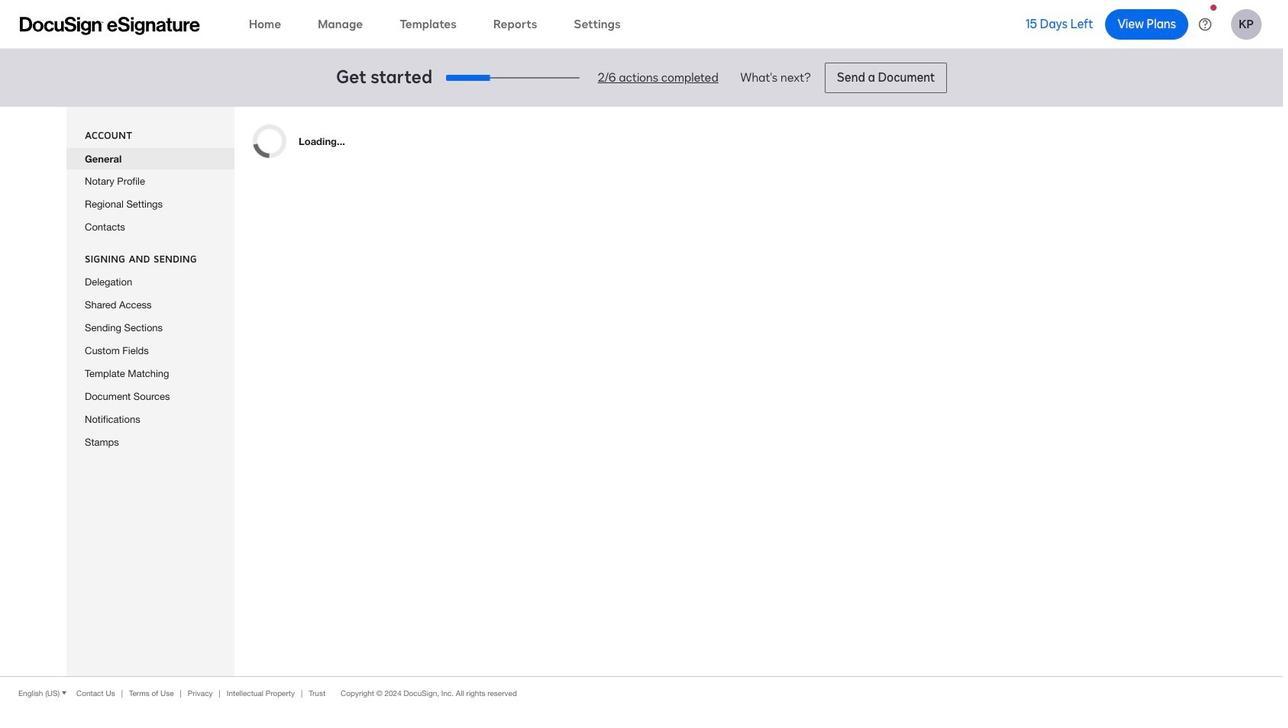 Task type: locate. For each thing, give the bounding box(es) containing it.
docusign esignature image
[[20, 16, 200, 35]]



Task type: vqa. For each thing, say whether or not it's contained in the screenshot.
More Info Region
yes



Task type: describe. For each thing, give the bounding box(es) containing it.
more info region
[[0, 677, 1284, 710]]



